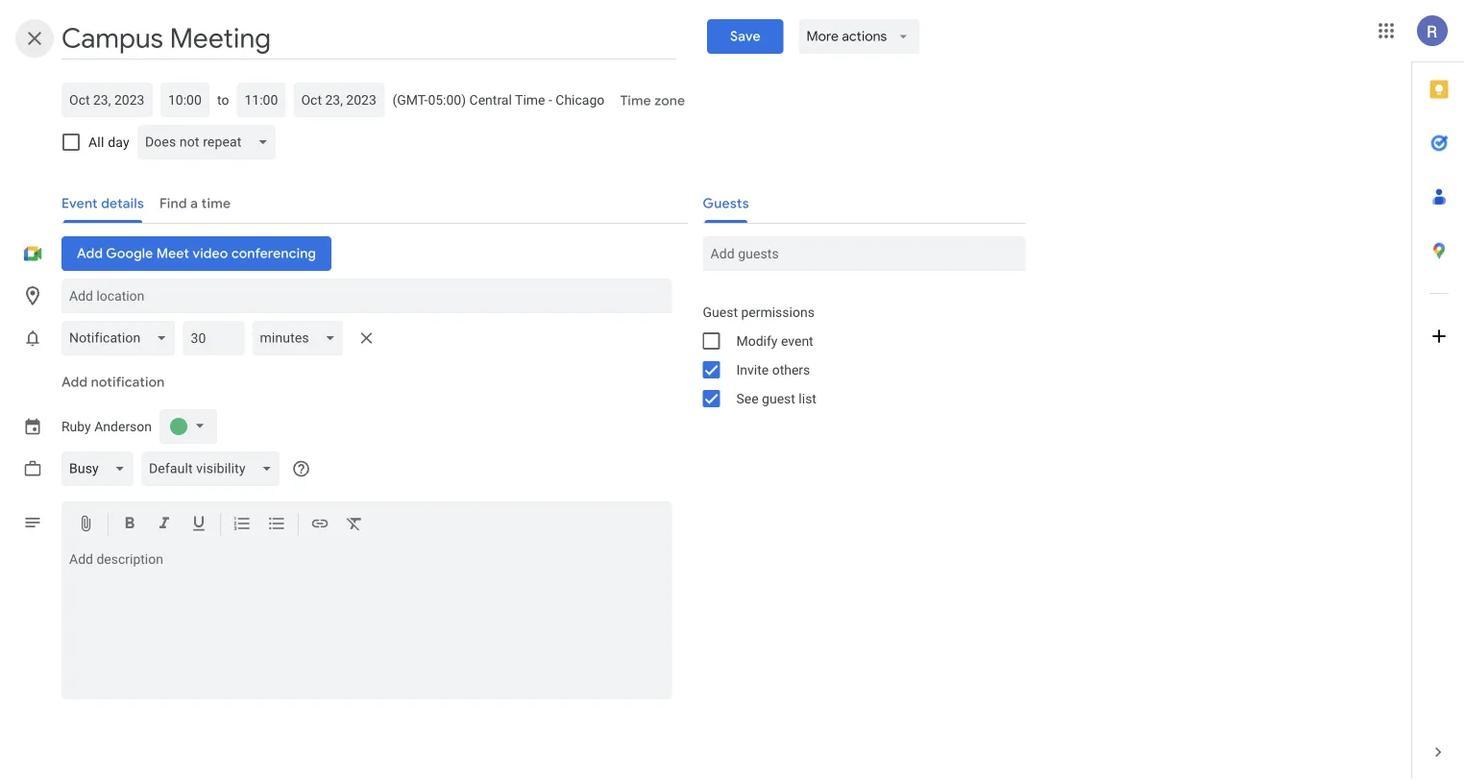 Task type: locate. For each thing, give the bounding box(es) containing it.
time zone
[[620, 92, 685, 110]]

Guests text field
[[711, 236, 1018, 271]]

underline image
[[189, 514, 209, 537]]

others
[[772, 362, 810, 378]]

day
[[108, 134, 130, 150]]

event
[[781, 333, 814, 349]]

all day
[[88, 134, 130, 150]]

list
[[799, 391, 817, 406]]

guest
[[762, 391, 796, 406]]

invite others
[[737, 362, 810, 378]]

End time text field
[[244, 88, 278, 111]]

group
[[688, 298, 1026, 413]]

modify event
[[737, 333, 814, 349]]

time zone button
[[612, 84, 693, 118]]

notification
[[91, 374, 165, 391]]

italic image
[[155, 514, 174, 537]]

save button
[[707, 19, 784, 54]]

30 minutes before element
[[61, 317, 382, 359]]

1 horizontal spatial time
[[620, 92, 651, 110]]

End date text field
[[301, 88, 377, 111]]

ruby
[[61, 419, 91, 435]]

all
[[88, 134, 104, 150]]

tab list
[[1413, 62, 1465, 725]]

numbered list image
[[233, 514, 252, 537]]

see guest list
[[737, 391, 817, 406]]

time left "zone"
[[620, 92, 651, 110]]

permissions
[[741, 304, 815, 320]]

time
[[515, 92, 545, 108], [620, 92, 651, 110]]

actions
[[842, 28, 887, 45]]

group containing guest permissions
[[688, 298, 1026, 413]]

time left -
[[515, 92, 545, 108]]

None field
[[137, 125, 284, 160], [61, 321, 183, 356], [252, 321, 351, 356], [61, 452, 141, 486], [141, 452, 288, 486], [137, 125, 284, 160], [61, 321, 183, 356], [252, 321, 351, 356], [61, 452, 141, 486], [141, 452, 288, 486]]

ruby anderson
[[61, 419, 152, 435]]

insert link image
[[310, 514, 330, 537]]

add notification button
[[54, 359, 172, 406]]

guest permissions
[[703, 304, 815, 320]]



Task type: describe. For each thing, give the bounding box(es) containing it.
add
[[61, 374, 88, 391]]

time inside button
[[620, 92, 651, 110]]

Location text field
[[69, 279, 664, 313]]

anderson
[[94, 419, 152, 435]]

more actions arrow_drop_down
[[807, 28, 912, 45]]

modify
[[737, 333, 778, 349]]

arrow_drop_down
[[895, 28, 912, 45]]

central
[[469, 92, 512, 108]]

Start time text field
[[168, 88, 202, 111]]

see
[[737, 391, 759, 406]]

(gmt-05:00) central time - chicago
[[392, 92, 605, 108]]

bold image
[[120, 514, 139, 537]]

more
[[807, 28, 839, 45]]

zone
[[654, 92, 685, 110]]

Start date text field
[[69, 88, 145, 111]]

add notification
[[61, 374, 165, 391]]

Description text field
[[61, 552, 672, 696]]

-
[[549, 92, 552, 108]]

Minutes in advance for notification number field
[[191, 321, 237, 356]]

05:00)
[[428, 92, 466, 108]]

to
[[217, 92, 229, 108]]

save
[[730, 28, 761, 45]]

formatting options toolbar
[[61, 502, 672, 548]]

invite
[[737, 362, 769, 378]]

(gmt-
[[392, 92, 428, 108]]

remove formatting image
[[345, 514, 364, 537]]

guest
[[703, 304, 738, 320]]

Title text field
[[61, 17, 676, 60]]

chicago
[[556, 92, 605, 108]]

0 horizontal spatial time
[[515, 92, 545, 108]]

bulleted list image
[[267, 514, 286, 537]]



Task type: vqa. For each thing, say whether or not it's contained in the screenshot.
'Show'
no



